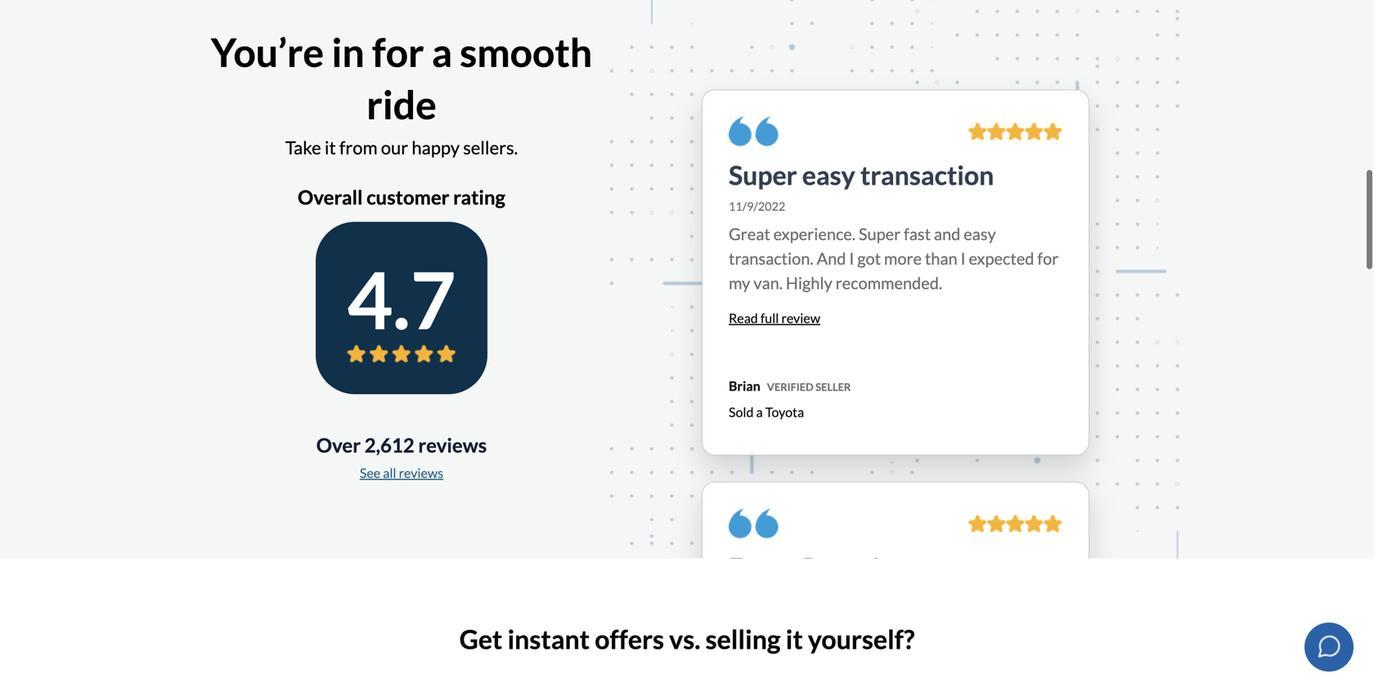 Task type: describe. For each thing, give the bounding box(es) containing it.
transaction
[[860, 159, 994, 191]]

you're
[[211, 28, 324, 75]]

read full review
[[729, 310, 820, 326]]

take it from our happy sellers.
[[285, 137, 518, 158]]

than
[[925, 249, 958, 269]]

in
[[332, 28, 365, 75]]

vs.
[[669, 624, 701, 656]]

full
[[761, 310, 779, 326]]

yourself?
[[808, 624, 915, 656]]

instant
[[508, 624, 590, 656]]

expected
[[969, 249, 1034, 269]]

fast
[[904, 224, 931, 244]]

reviews for over 2,612 reviews
[[418, 434, 487, 457]]

offers
[[595, 624, 664, 656]]

all
[[383, 466, 396, 482]]

super easy transaction
[[729, 159, 994, 191]]

see all reviews
[[360, 466, 443, 482]]

easy
[[729, 552, 783, 584]]

see all reviews link
[[360, 466, 443, 482]]

over 2,612 reviews
[[316, 434, 487, 457]]

super inside 'great experience. super fast and easy transaction. and i got more than i expected for my van. highly recommended.'
[[859, 224, 901, 244]]

you're in for a smooth ride
[[211, 28, 592, 128]]

seller
[[816, 381, 851, 393]]

toyota
[[765, 404, 804, 420]]

recommended.
[[836, 274, 942, 293]]

more
[[884, 249, 922, 269]]

get
[[459, 624, 502, 656]]

brian verified seller
[[729, 378, 851, 394]]

for inside you're in for a smooth ride
[[372, 28, 424, 75]]

2,612
[[365, 434, 414, 457]]

get instant offers vs. selling it yourself?
[[459, 624, 915, 656]]

1 horizontal spatial it
[[786, 624, 803, 656]]

peasy!
[[802, 552, 881, 584]]

1 horizontal spatial a
[[756, 404, 763, 420]]

from
[[339, 137, 377, 158]]

open chat window image
[[1316, 634, 1342, 660]]

2 i from the left
[[961, 249, 966, 269]]

overall customer rating
[[298, 186, 505, 209]]

3 4.7 stars image from the left
[[437, 345, 456, 363]]

0 horizontal spatial super
[[729, 159, 797, 191]]

review
[[781, 310, 820, 326]]



Task type: vqa. For each thing, say whether or not it's contained in the screenshot.
(LISTED
no



Task type: locate. For each thing, give the bounding box(es) containing it.
0 vertical spatial easy
[[802, 159, 855, 191]]

van.
[[753, 274, 783, 293]]

4.7 stars image
[[370, 345, 389, 363], [392, 345, 411, 363], [437, 345, 456, 363]]

over
[[316, 434, 361, 457]]

highly
[[786, 274, 832, 293]]

quote image for super easy transaction
[[729, 116, 778, 147]]

1 quote image from the top
[[729, 116, 778, 147]]

read full review link
[[729, 310, 820, 326]]

1 i from the left
[[849, 249, 854, 269]]

11/9/2022
[[729, 199, 785, 213]]

easy up experience.
[[802, 159, 855, 191]]

1 vertical spatial reviews
[[399, 466, 443, 482]]

reviews up see all reviews link at the bottom left of the page
[[418, 434, 487, 457]]

overall
[[298, 186, 363, 209]]

quote image up easy
[[729, 509, 778, 539]]

1 horizontal spatial i
[[961, 249, 966, 269]]

for right in
[[372, 28, 424, 75]]

quote image up 11/9/2022
[[729, 116, 778, 147]]

my
[[729, 274, 750, 293]]

and
[[817, 249, 846, 269]]

0 vertical spatial reviews
[[418, 434, 487, 457]]

0 vertical spatial quote image
[[729, 116, 778, 147]]

experience.
[[774, 224, 856, 244]]

1 horizontal spatial 4.7 stars image
[[392, 345, 411, 363]]

happy
[[412, 137, 460, 158]]

0 vertical spatial for
[[372, 28, 424, 75]]

it right the take
[[325, 137, 336, 158]]

0 horizontal spatial it
[[325, 137, 336, 158]]

1 horizontal spatial 4.7 stars image
[[415, 345, 433, 363]]

easy
[[802, 159, 855, 191], [964, 224, 996, 244]]

1 vertical spatial it
[[786, 624, 803, 656]]

great
[[729, 224, 770, 244]]

a inside you're in for a smooth ride
[[432, 28, 452, 75]]

2 4.7 stars image from the left
[[415, 345, 433, 363]]

0 horizontal spatial a
[[432, 28, 452, 75]]

for right expected
[[1037, 249, 1059, 269]]

i left got
[[849, 249, 854, 269]]

0 vertical spatial it
[[325, 137, 336, 158]]

1 4.7 stars image from the left
[[347, 345, 366, 363]]

reviews right all
[[399, 466, 443, 482]]

0 horizontal spatial 4.7 stars image
[[347, 345, 366, 363]]

selling
[[706, 624, 781, 656]]

0 vertical spatial super
[[729, 159, 797, 191]]

1 horizontal spatial for
[[1037, 249, 1059, 269]]

sellers.
[[463, 137, 518, 158]]

sold
[[729, 404, 754, 420]]

a up ride
[[432, 28, 452, 75]]

5.0 stars image
[[1025, 123, 1044, 141], [1044, 123, 1063, 141], [987, 515, 1006, 533], [1006, 515, 1025, 533], [1044, 515, 1063, 533]]

it
[[325, 137, 336, 158], [786, 624, 803, 656]]

great experience. super fast and easy transaction. and i got more than i expected for my van. highly recommended.
[[729, 224, 1059, 293]]

for
[[372, 28, 424, 75], [1037, 249, 1059, 269]]

4.7
[[347, 252, 456, 346]]

it right the selling
[[786, 624, 803, 656]]

a right sold
[[756, 404, 763, 420]]

brian
[[729, 378, 761, 394]]

smooth
[[460, 28, 592, 75]]

super up got
[[859, 224, 901, 244]]

1 vertical spatial super
[[859, 224, 901, 244]]

2 quote image from the top
[[729, 509, 778, 539]]

i
[[849, 249, 854, 269], [961, 249, 966, 269]]

0 horizontal spatial 4.7 stars image
[[370, 345, 389, 363]]

1 vertical spatial easy
[[964, 224, 996, 244]]

easy inside 'great experience. super fast and easy transaction. and i got more than i expected for my van. highly recommended.'
[[964, 224, 996, 244]]

sold a toyota
[[729, 404, 804, 420]]

ride
[[367, 80, 437, 128]]

1 4.7 stars image from the left
[[370, 345, 389, 363]]

1 vertical spatial for
[[1037, 249, 1059, 269]]

a
[[432, 28, 452, 75], [756, 404, 763, 420]]

quote image
[[729, 116, 778, 147], [729, 509, 778, 539]]

reviews for see all reviews
[[399, 466, 443, 482]]

verified
[[767, 381, 814, 393]]

got
[[857, 249, 881, 269]]

1 vertical spatial quote image
[[729, 509, 778, 539]]

i right "than"
[[961, 249, 966, 269]]

-
[[788, 552, 797, 584]]

0 horizontal spatial easy
[[802, 159, 855, 191]]

easy - peasy!
[[729, 552, 881, 584]]

our
[[381, 137, 408, 158]]

easy right the and
[[964, 224, 996, 244]]

0 horizontal spatial for
[[372, 28, 424, 75]]

1 vertical spatial a
[[756, 404, 763, 420]]

customer
[[367, 186, 449, 209]]

transaction.
[[729, 249, 814, 269]]

super up 11/9/2022
[[729, 159, 797, 191]]

for inside 'great experience. super fast and easy transaction. and i got more than i expected for my van. highly recommended.'
[[1037, 249, 1059, 269]]

reviews
[[418, 434, 487, 457], [399, 466, 443, 482]]

0 vertical spatial a
[[432, 28, 452, 75]]

quote image for easy - peasy!
[[729, 509, 778, 539]]

and
[[934, 224, 961, 244]]

read
[[729, 310, 758, 326]]

1 horizontal spatial super
[[859, 224, 901, 244]]

2 horizontal spatial 4.7 stars image
[[437, 345, 456, 363]]

take
[[285, 137, 321, 158]]

see
[[360, 466, 380, 482]]

4.7 stars image
[[347, 345, 366, 363], [415, 345, 433, 363]]

super
[[729, 159, 797, 191], [859, 224, 901, 244]]

5.0 stars image
[[968, 123, 987, 141], [987, 123, 1006, 141], [1006, 123, 1025, 141], [968, 515, 987, 533], [1025, 515, 1044, 533]]

2 4.7 stars image from the left
[[392, 345, 411, 363]]

rating
[[453, 186, 505, 209]]

0 horizontal spatial i
[[849, 249, 854, 269]]

1 horizontal spatial easy
[[964, 224, 996, 244]]



